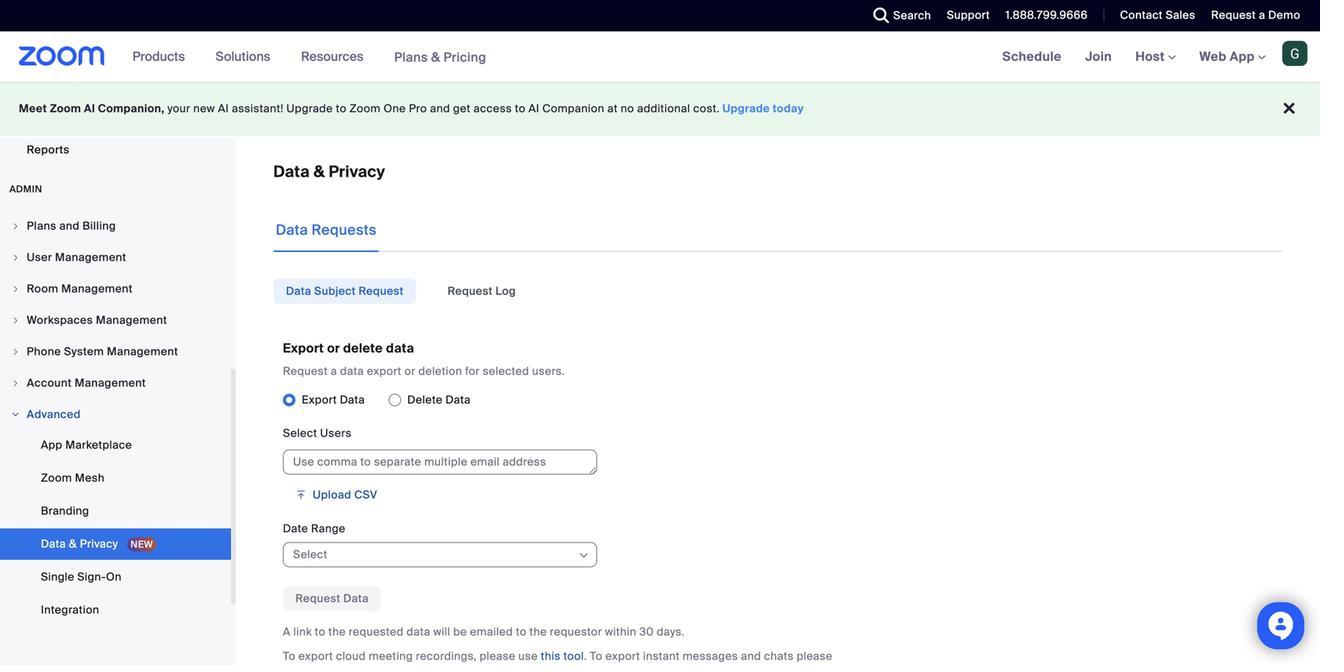 Task type: vqa. For each thing, say whether or not it's contained in the screenshot.
right icon associated with fourth menu item
no



Task type: locate. For each thing, give the bounding box(es) containing it.
2 to from the left
[[590, 650, 603, 664]]

2 vertical spatial and
[[741, 650, 762, 664]]

users
[[320, 427, 352, 441]]

3 right image from the top
[[11, 347, 20, 357]]

right image inside room management menu item
[[11, 285, 20, 294]]

request
[[1212, 8, 1257, 22], [359, 284, 404, 299], [448, 284, 493, 299], [283, 364, 328, 379], [296, 592, 341, 607]]

contact
[[1121, 8, 1163, 22]]

2 horizontal spatial export
[[606, 650, 640, 664]]

today
[[773, 101, 804, 116]]

data & privacy link
[[0, 529, 231, 561]]

2 vertical spatial &
[[69, 537, 77, 552]]

1 vertical spatial export
[[302, 393, 337, 408]]

4 right image from the top
[[11, 379, 20, 388]]

a down export or delete data
[[331, 364, 337, 379]]

pricing
[[444, 49, 487, 65]]

plans up user
[[27, 219, 56, 234]]

delete data
[[408, 393, 471, 408]]

1 horizontal spatial privacy
[[329, 162, 385, 182]]

1 horizontal spatial or
[[405, 364, 416, 379]]

instant
[[643, 650, 680, 664]]

export down link
[[299, 650, 333, 664]]

1 horizontal spatial plans
[[394, 49, 428, 65]]

1 horizontal spatial data & privacy
[[274, 162, 385, 182]]

banner
[[0, 31, 1321, 83]]

cost.
[[694, 101, 720, 116]]

zoom right meet in the left top of the page
[[50, 101, 81, 116]]

privacy up the requests
[[329, 162, 385, 182]]

workspaces management menu item
[[0, 306, 231, 336]]

privacy inside advanced menu
[[80, 537, 118, 552]]

1.888.799.9666 button
[[994, 0, 1092, 31], [1006, 8, 1088, 22]]

zoom left mesh
[[41, 471, 72, 486]]

please
[[480, 650, 516, 664], [797, 650, 833, 664]]

select left users
[[283, 427, 317, 441]]

0 horizontal spatial upgrade
[[287, 101, 333, 116]]

management for user management
[[55, 250, 126, 265]]

0 vertical spatial or
[[327, 340, 340, 357]]

1 horizontal spatial and
[[430, 101, 450, 116]]

to right link
[[315, 625, 326, 640]]

request up the export data
[[283, 364, 328, 379]]

1 vertical spatial privacy
[[80, 537, 118, 552]]

request log tab
[[435, 279, 529, 304]]

advanced
[[27, 408, 81, 422]]

0 horizontal spatial a
[[331, 364, 337, 379]]

export for export data
[[302, 393, 337, 408]]

right image inside "user management" menu item
[[11, 253, 20, 263]]

export down delete
[[367, 364, 402, 379]]

requests
[[312, 221, 377, 239]]

1 vertical spatial right image
[[11, 316, 20, 325]]

1 horizontal spatial please
[[797, 650, 833, 664]]

0 horizontal spatial to
[[283, 650, 296, 664]]

0 horizontal spatial privacy
[[80, 537, 118, 552]]

tabs of data requests tab list
[[274, 279, 529, 304]]

and left billing
[[59, 219, 80, 234]]

data
[[386, 340, 415, 357], [340, 364, 364, 379], [407, 625, 431, 640]]

user
[[27, 250, 52, 265]]

user management
[[27, 250, 126, 265]]

0 vertical spatial plans
[[394, 49, 428, 65]]

to down resources dropdown button
[[336, 101, 347, 116]]

use
[[519, 650, 538, 664]]

solutions button
[[216, 31, 278, 82]]

reports link
[[0, 134, 231, 166]]

data & privacy
[[274, 162, 385, 182], [41, 537, 121, 552]]

be
[[454, 625, 467, 640]]

right image left workspaces
[[11, 316, 20, 325]]

select inside popup button
[[293, 548, 328, 563]]

resources button
[[301, 31, 371, 82]]

request log
[[448, 284, 516, 299]]

contact sales link
[[1109, 0, 1200, 31], [1121, 8, 1196, 22]]

show options image
[[578, 550, 590, 563]]

0 vertical spatial privacy
[[329, 162, 385, 182]]

1 horizontal spatial to
[[590, 650, 603, 664]]

0 vertical spatial right image
[[11, 253, 20, 263]]

deletion
[[419, 364, 462, 379]]

right image
[[11, 222, 20, 231], [11, 285, 20, 294], [11, 347, 20, 357], [11, 379, 20, 388]]

the up cloud
[[329, 625, 346, 640]]

management up workspaces management
[[61, 282, 133, 296]]

select
[[283, 427, 317, 441], [293, 548, 328, 563]]

plans for plans & pricing
[[394, 49, 428, 65]]

1 horizontal spatial ai
[[218, 101, 229, 116]]

integration link
[[0, 595, 231, 627]]

data requests tab
[[274, 208, 379, 252]]

data
[[274, 162, 310, 182], [276, 221, 308, 239], [286, 284, 311, 299], [340, 393, 365, 408], [446, 393, 471, 408], [41, 537, 66, 552], [344, 592, 369, 607]]

2 vertical spatial right image
[[11, 410, 20, 420]]

app marketplace
[[41, 438, 132, 453]]

data up requested
[[344, 592, 369, 607]]

export or delete data
[[283, 340, 415, 357]]

1 vertical spatial data
[[340, 364, 364, 379]]

plans up meet zoom ai companion, your new ai assistant! upgrade to zoom one pro and get access to ai companion at no additional cost. upgrade today
[[394, 49, 428, 65]]

branding link
[[0, 496, 231, 528]]

search button
[[862, 0, 936, 31]]

request a demo
[[1212, 8, 1301, 22]]

management down room management menu item
[[96, 313, 167, 328]]

right image left user
[[11, 253, 20, 263]]

room
[[27, 282, 58, 296]]

plans inside plans and billing "menu item"
[[27, 219, 56, 234]]

& down branding
[[69, 537, 77, 552]]

export for export or delete data
[[283, 340, 324, 357]]

request left log
[[448, 284, 493, 299]]

mesh
[[75, 471, 105, 486]]

to down a
[[283, 650, 296, 664]]

2 the from the left
[[530, 625, 547, 640]]

sales
[[1166, 8, 1196, 22]]

1 right image from the top
[[11, 253, 20, 263]]

data left subject
[[286, 284, 311, 299]]

right image
[[11, 253, 20, 263], [11, 316, 20, 325], [11, 410, 20, 420]]

to inside . to export instant messages and chats please
[[590, 650, 603, 664]]

and left chats
[[741, 650, 762, 664]]

app right "web"
[[1230, 48, 1256, 65]]

request inside button
[[296, 592, 341, 607]]

and left get
[[430, 101, 450, 116]]

management for account management
[[75, 376, 146, 391]]

0 vertical spatial data & privacy
[[274, 162, 385, 182]]

app down advanced
[[41, 438, 62, 453]]

selected
[[483, 364, 530, 379]]

0 horizontal spatial and
[[59, 219, 80, 234]]

host button
[[1136, 48, 1177, 65]]

request up web app dropdown button
[[1212, 8, 1257, 22]]

date
[[283, 522, 308, 537]]

0 horizontal spatial &
[[69, 537, 77, 552]]

1 horizontal spatial app
[[1230, 48, 1256, 65]]

request a data export or deletion for selected users. option group
[[283, 388, 1283, 413]]

& up data requests
[[314, 162, 325, 182]]

1 vertical spatial a
[[331, 364, 337, 379]]

select down date range
[[293, 548, 328, 563]]

export inside . to export instant messages and chats please
[[606, 650, 640, 664]]

data & privacy up data requests
[[274, 162, 385, 182]]

export
[[367, 364, 402, 379], [299, 650, 333, 664], [606, 650, 640, 664]]

or
[[327, 340, 340, 357], [405, 364, 416, 379]]

0 vertical spatial &
[[431, 49, 441, 65]]

1 vertical spatial select
[[293, 548, 328, 563]]

2 right image from the top
[[11, 316, 20, 325]]

right image left phone in the bottom left of the page
[[11, 347, 20, 357]]

. to export instant messages and chats please
[[283, 650, 833, 666]]

30
[[640, 625, 654, 640]]

messages
[[683, 650, 738, 664]]

your
[[168, 101, 191, 116]]

right image left advanced
[[11, 410, 20, 420]]

users.
[[532, 364, 565, 379]]

2 right image from the top
[[11, 285, 20, 294]]

management down the phone system management menu item
[[75, 376, 146, 391]]

export inside request a data export or deletion for selected users. option group
[[302, 393, 337, 408]]

zoom left one
[[350, 101, 381, 116]]

1 vertical spatial and
[[59, 219, 80, 234]]

data & privacy up single sign-on
[[41, 537, 121, 552]]

to right .
[[590, 650, 603, 664]]

to up use
[[516, 625, 527, 640]]

select for select users
[[283, 427, 317, 441]]

requestor
[[550, 625, 602, 640]]

right image left room on the top left of page
[[11, 285, 20, 294]]

1 horizontal spatial the
[[530, 625, 547, 640]]

the up use
[[530, 625, 547, 640]]

1 horizontal spatial a
[[1260, 8, 1266, 22]]

ai right new
[[218, 101, 229, 116]]

right image inside the phone system management menu item
[[11, 347, 20, 357]]

right image for user
[[11, 253, 20, 263]]

delete
[[343, 340, 383, 357]]

2 horizontal spatial &
[[431, 49, 441, 65]]

& left pricing
[[431, 49, 441, 65]]

admin menu menu
[[0, 211, 231, 630]]

0 horizontal spatial app
[[41, 438, 62, 453]]

export left delete
[[283, 340, 324, 357]]

within
[[605, 625, 637, 640]]

management down billing
[[55, 250, 126, 265]]

right image left account
[[11, 379, 20, 388]]

1 vertical spatial data & privacy
[[41, 537, 121, 552]]

1.888.799.9666
[[1006, 8, 1088, 22]]

a left demo
[[1260, 8, 1266, 22]]

0 vertical spatial a
[[1260, 8, 1266, 22]]

1 horizontal spatial export
[[367, 364, 402, 379]]

or left delete
[[327, 340, 340, 357]]

export up select users on the bottom
[[302, 393, 337, 408]]

request data button
[[283, 587, 381, 612]]

management inside "menu item"
[[75, 376, 146, 391]]

1 ai from the left
[[84, 101, 95, 116]]

and
[[430, 101, 450, 116], [59, 219, 80, 234], [741, 650, 762, 664]]

request up link
[[296, 592, 341, 607]]

upload csv button
[[283, 483, 390, 508]]

right image inside "workspaces management" menu item
[[11, 316, 20, 325]]

ai left 'companion,'
[[84, 101, 95, 116]]

marketplace
[[65, 438, 132, 453]]

advanced menu item
[[0, 400, 231, 430]]

please right chats
[[797, 650, 833, 664]]

data down export or delete data
[[340, 364, 364, 379]]

select for select
[[293, 548, 328, 563]]

0 vertical spatial and
[[430, 101, 450, 116]]

or left deletion
[[405, 364, 416, 379]]

data left will on the bottom left of the page
[[407, 625, 431, 640]]

right image inside account management "menu item"
[[11, 379, 20, 388]]

0 horizontal spatial data & privacy
[[41, 537, 121, 552]]

search
[[894, 8, 932, 23]]

right image inside plans and billing "menu item"
[[11, 222, 20, 231]]

1 vertical spatial or
[[405, 364, 416, 379]]

no
[[621, 101, 635, 116]]

access
[[474, 101, 512, 116]]

ai left the companion
[[529, 101, 540, 116]]

at
[[608, 101, 618, 116]]

0 horizontal spatial ai
[[84, 101, 95, 116]]

1 right image from the top
[[11, 222, 20, 231]]

plans inside product information navigation
[[394, 49, 428, 65]]

request right subject
[[359, 284, 404, 299]]

1 horizontal spatial upgrade
[[723, 101, 770, 116]]

2 horizontal spatial and
[[741, 650, 762, 664]]

csv
[[354, 488, 378, 503]]

admin
[[9, 183, 42, 195]]

data up single on the bottom
[[41, 537, 66, 552]]

the
[[329, 625, 346, 640], [530, 625, 547, 640]]

privacy up sign-
[[80, 537, 118, 552]]

right image down admin
[[11, 222, 20, 231]]

2 please from the left
[[797, 650, 833, 664]]

0 vertical spatial select
[[283, 427, 317, 441]]

schedule
[[1003, 48, 1062, 65]]

0 horizontal spatial please
[[480, 650, 516, 664]]

and inside . to export instant messages and chats please
[[741, 650, 762, 664]]

upgrade right cost.
[[723, 101, 770, 116]]

0 vertical spatial app
[[1230, 48, 1256, 65]]

2 horizontal spatial ai
[[529, 101, 540, 116]]

management down "workspaces management" menu item
[[107, 345, 178, 359]]

a for demo
[[1260, 8, 1266, 22]]

export down within
[[606, 650, 640, 664]]

1 vertical spatial plans
[[27, 219, 56, 234]]

0 horizontal spatial the
[[329, 625, 346, 640]]

log
[[496, 284, 516, 299]]

upgrade
[[287, 101, 333, 116], [723, 101, 770, 116]]

please down emailed
[[480, 650, 516, 664]]

data up request a data export or deletion for selected users.
[[386, 340, 415, 357]]

right image inside advanced menu item
[[11, 410, 20, 420]]

data inside advanced menu
[[41, 537, 66, 552]]

0 vertical spatial export
[[283, 340, 324, 357]]

advanced menu
[[0, 430, 231, 628]]

app
[[1230, 48, 1256, 65], [41, 438, 62, 453]]

request for request a data export or deletion for selected users.
[[283, 364, 328, 379]]

1 vertical spatial &
[[314, 162, 325, 182]]

0 vertical spatial data
[[386, 340, 415, 357]]

upgrade down product information navigation
[[287, 101, 333, 116]]

phone
[[27, 345, 61, 359]]

3 right image from the top
[[11, 410, 20, 420]]

days.
[[657, 625, 685, 640]]

plans
[[394, 49, 428, 65], [27, 219, 56, 234]]

1 vertical spatial app
[[41, 438, 62, 453]]

workspaces
[[27, 313, 93, 328]]

0 horizontal spatial plans
[[27, 219, 56, 234]]



Task type: describe. For each thing, give the bounding box(es) containing it.
requested
[[349, 625, 404, 640]]

data down for
[[446, 393, 471, 408]]

plans & pricing
[[394, 49, 487, 65]]

and inside "menu item"
[[59, 219, 80, 234]]

profile picture image
[[1283, 41, 1308, 66]]

select users
[[283, 427, 352, 441]]

delete
[[408, 393, 443, 408]]

date range
[[283, 522, 346, 537]]

meetings navigation
[[991, 31, 1321, 83]]

workspaces management
[[27, 313, 167, 328]]

contact sales
[[1121, 8, 1196, 22]]

zoom logo image
[[19, 46, 105, 66]]

2 upgrade from the left
[[723, 101, 770, 116]]

upload csv
[[313, 488, 378, 503]]

account management
[[27, 376, 146, 391]]

data up users
[[340, 393, 365, 408]]

app inside app marketplace link
[[41, 438, 62, 453]]

data & privacy inside advanced menu
[[41, 537, 121, 552]]

one
[[384, 101, 406, 116]]

banner containing products
[[0, 31, 1321, 83]]

to right access
[[515, 101, 526, 116]]

data inside button
[[344, 592, 369, 607]]

1 horizontal spatial &
[[314, 162, 325, 182]]

this tool link
[[541, 650, 584, 664]]

data subject request
[[286, 284, 404, 299]]

cloud
[[336, 650, 366, 664]]

user management menu item
[[0, 243, 231, 273]]

right image for account management
[[11, 379, 20, 388]]

companion
[[543, 101, 605, 116]]

join link
[[1074, 31, 1124, 82]]

2 vertical spatial data
[[407, 625, 431, 640]]

& inside advanced menu
[[69, 537, 77, 552]]

plans and billing menu item
[[0, 211, 231, 241]]

branding
[[41, 504, 89, 519]]

a
[[283, 625, 291, 640]]

management for workspaces management
[[96, 313, 167, 328]]

phone system management menu item
[[0, 337, 231, 367]]

billing
[[83, 219, 116, 234]]

management for room management
[[61, 282, 133, 296]]

new
[[193, 101, 215, 116]]

room management
[[27, 282, 133, 296]]

1 the from the left
[[329, 625, 346, 640]]

chats
[[764, 650, 794, 664]]

zoom inside advanced menu
[[41, 471, 72, 486]]

web app button
[[1200, 48, 1267, 65]]

.
[[584, 650, 587, 664]]

pro
[[409, 101, 427, 116]]

single sign-on link
[[0, 562, 231, 594]]

this
[[541, 650, 561, 664]]

on
[[106, 570, 122, 585]]

1 please from the left
[[480, 650, 516, 664]]

account management menu item
[[0, 369, 231, 399]]

Select Users text field
[[283, 450, 598, 475]]

additional
[[637, 101, 691, 116]]

data left the requests
[[276, 221, 308, 239]]

right image for plans and billing
[[11, 222, 20, 231]]

upload
[[313, 488, 352, 503]]

upload alt thin image
[[296, 488, 307, 504]]

1 to from the left
[[283, 650, 296, 664]]

data requests
[[276, 221, 377, 239]]

range
[[311, 522, 346, 537]]

meeting
[[369, 650, 413, 664]]

for
[[465, 364, 480, 379]]

upgrade today link
[[723, 101, 804, 116]]

product information navigation
[[121, 31, 498, 83]]

will
[[434, 625, 451, 640]]

demo
[[1269, 8, 1301, 22]]

select button
[[293, 544, 577, 567]]

plans and billing
[[27, 219, 116, 234]]

zoom mesh
[[41, 471, 105, 486]]

zoom mesh link
[[0, 463, 231, 495]]

solutions
[[216, 48, 271, 65]]

management inside menu item
[[107, 345, 178, 359]]

right image for workspaces
[[11, 316, 20, 325]]

single
[[41, 570, 74, 585]]

app inside meetings 'navigation'
[[1230, 48, 1256, 65]]

1 upgrade from the left
[[287, 101, 333, 116]]

request for request data
[[296, 592, 341, 607]]

join
[[1086, 48, 1113, 65]]

data subject request tab
[[274, 279, 416, 304]]

assistant!
[[232, 101, 284, 116]]

account
[[27, 376, 72, 391]]

request for request a demo
[[1212, 8, 1257, 22]]

plans for plans and billing
[[27, 219, 56, 234]]

meet
[[19, 101, 47, 116]]

link
[[294, 625, 312, 640]]

room management menu item
[[0, 274, 231, 304]]

right image for phone system management
[[11, 347, 20, 357]]

a for data
[[331, 364, 337, 379]]

web
[[1200, 48, 1227, 65]]

tool
[[564, 650, 584, 664]]

right image for room management
[[11, 285, 20, 294]]

single sign-on
[[41, 570, 122, 585]]

export data
[[302, 393, 365, 408]]

app marketplace link
[[0, 430, 231, 461]]

meet zoom ai companion, footer
[[0, 82, 1321, 136]]

companion,
[[98, 101, 165, 116]]

0 horizontal spatial or
[[327, 340, 340, 357]]

side navigation navigation
[[0, 0, 236, 666]]

meet zoom ai companion, your new ai assistant! upgrade to zoom one pro and get access to ai companion at no additional cost. upgrade today
[[19, 101, 804, 116]]

resources
[[301, 48, 364, 65]]

request data
[[296, 592, 369, 607]]

emailed
[[470, 625, 513, 640]]

a link to the requested data will be emailed to the requestor within 30 days.
[[283, 625, 685, 640]]

subject
[[314, 284, 356, 299]]

3 ai from the left
[[529, 101, 540, 116]]

recordings,
[[416, 650, 477, 664]]

2 ai from the left
[[218, 101, 229, 116]]

please inside . to export instant messages and chats please
[[797, 650, 833, 664]]

& inside product information navigation
[[431, 49, 441, 65]]

products button
[[133, 31, 192, 82]]

request for request log
[[448, 284, 493, 299]]

support
[[947, 8, 990, 22]]

data up data requests tab
[[274, 162, 310, 182]]

and inside meet zoom ai companion, footer
[[430, 101, 450, 116]]

0 horizontal spatial export
[[299, 650, 333, 664]]

data inside 'tab list'
[[286, 284, 311, 299]]

integration
[[41, 603, 99, 618]]

schedule link
[[991, 31, 1074, 82]]

phone system management
[[27, 345, 178, 359]]

sign-
[[77, 570, 106, 585]]

host
[[1136, 48, 1169, 65]]



